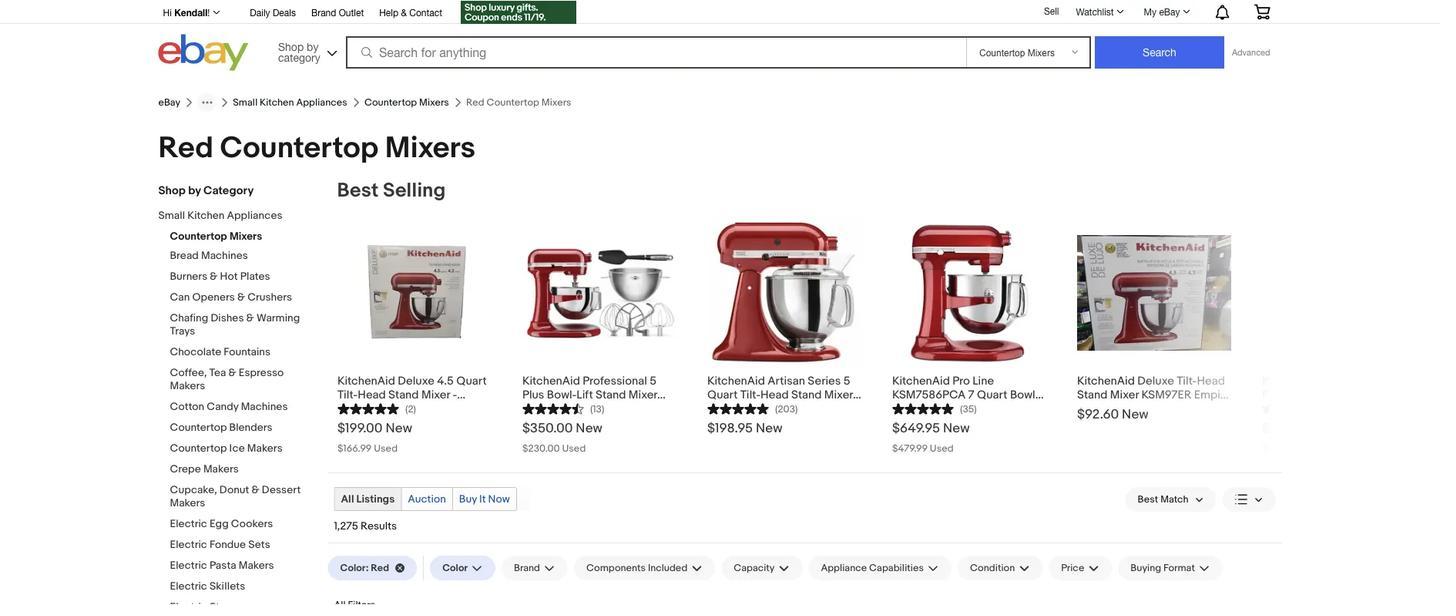 Task type: locate. For each thing, give the bounding box(es) containing it.
quart left bowl-
[[1332, 387, 1362, 401]]

stand up $299.95
[[1262, 401, 1292, 415]]

new inside the $299.95 new $191.99 used
[[1312, 420, 1339, 436]]

kitchenaid up 5 out of 5 stars image
[[337, 373, 395, 387]]

0 horizontal spatial by
[[188, 184, 201, 198]]

hot
[[220, 270, 238, 283]]

new inside the $350.00 new $230.00 used
[[576, 420, 602, 436]]

tilt- inside kitchenaid deluxe tilt-head stand mixer ksm97er empire red
[[1177, 373, 1197, 387]]

brand for brand
[[514, 562, 540, 574]]

1 horizontal spatial shop
[[278, 40, 304, 53]]

0 horizontal spatial brand
[[311, 7, 336, 18]]

ebay link
[[158, 97, 180, 108]]

empire up $198.95
[[707, 401, 744, 415]]

1 horizontal spatial tilt-
[[740, 387, 760, 401]]

series right 'plus'
[[1287, 387, 1320, 401]]

lift
[[1394, 387, 1411, 401]]

dishes
[[211, 312, 244, 325]]

0 vertical spatial appliances
[[296, 97, 348, 108]]

new down (203)
[[756, 420, 782, 436]]

brand inside account navigation
[[311, 7, 336, 18]]

listings
[[357, 493, 395, 506]]

mixer inside kitchenaid artisan series 5 quart tilt-head stand mixer - empire red
[[824, 387, 853, 401]]

1 horizontal spatial head
[[760, 387, 789, 401]]

0 vertical spatial kitchen
[[260, 97, 294, 108]]

series inside kitchenaid professional 5 plus series 5 quart bowl-lift stand mixer - empire red
[[1287, 387, 1320, 401]]

0 horizontal spatial tilt-
[[337, 387, 357, 401]]

quart right 4.5
[[456, 373, 486, 387]]

& down can openers & crushers link
[[246, 312, 254, 325]]

new down the (13)
[[576, 420, 602, 436]]

shop
[[278, 40, 304, 53], [158, 184, 186, 198]]

(ksm97er)
[[401, 401, 457, 415]]

used right the $166.99
[[374, 442, 397, 454]]

used inside $199.00 new $166.99 used
[[374, 442, 397, 454]]

kitchenaid pro line ksm7586pca 7 quart bowl-lift stand mixer - candy apple red image
[[902, 215, 1037, 370]]

1 horizontal spatial best
[[1138, 493, 1159, 505]]

kitchenaid for $299.95 new
[[1262, 373, 1320, 387]]

new
[[1122, 406, 1149, 422], [385, 420, 412, 436], [576, 420, 602, 436], [756, 420, 782, 436], [943, 420, 970, 436], [1312, 420, 1339, 436]]

mixers inside small kitchen appliances countertop mixers bread machines burners & hot plates can openers & crushers chafing dishes & warming trays chocolate fountains coffee, tea & espresso makers cotton candy machines countertop blenders countertop ice makers crepe makers cupcake, donut & dessert makers electric egg cookers electric fondue sets electric pasta makers electric skillets
[[230, 230, 262, 243]]

can openers & crushers link
[[170, 291, 316, 306]]

new for $199.00 new $166.99 used
[[385, 420, 412, 436]]

1 deluxe from the left
[[397, 373, 434, 387]]

1 4.9 out of 5 stars image from the left
[[707, 401, 769, 415]]

kitchenaid artisan series 5 quart tilt-head stand mixer - empire red link
[[707, 370, 861, 415]]

head inside kitchenaid artisan series 5 quart tilt-head stand mixer - empire red
[[760, 387, 789, 401]]

& left hot
[[210, 270, 218, 283]]

it
[[479, 493, 486, 506]]

advanced
[[1232, 47, 1271, 57]]

mixers
[[419, 97, 449, 108], [385, 130, 476, 166], [230, 230, 262, 243]]

1 vertical spatial appliances
[[227, 209, 283, 222]]

best left match
[[1138, 493, 1159, 505]]

5 right the artisan
[[843, 373, 850, 387]]

0 horizontal spatial series
[[808, 373, 841, 387]]

deluxe up $92.60 new
[[1137, 373, 1174, 387]]

electric left egg
[[170, 518, 207, 531]]

new down (35)
[[943, 420, 970, 436]]

appliances up red countertop mixers
[[296, 97, 348, 108]]

best left selling
[[337, 179, 379, 203]]

kitchenaid up $299.95
[[1262, 373, 1320, 387]]

kitchenaid
[[337, 373, 395, 387], [707, 373, 765, 387], [1077, 373, 1135, 387], [1262, 373, 1320, 387]]

0 horizontal spatial deluxe
[[397, 373, 434, 387]]

small inside small kitchen appliances countertop mixers bread machines burners & hot plates can openers & crushers chafing dishes & warming trays chocolate fountains coffee, tea & espresso makers cotton candy machines countertop blenders countertop ice makers crepe makers cupcake, donut & dessert makers electric egg cookers electric fondue sets electric pasta makers electric skillets
[[158, 209, 185, 222]]

stand up (203)
[[791, 387, 822, 401]]

kitchenaid deluxe tilt-head stand mixer ksm97er empire red image
[[1077, 235, 1231, 350]]

brand outlet
[[311, 7, 364, 18]]

used for $199.00
[[374, 442, 397, 454]]

electric left pasta
[[170, 559, 207, 572]]

help & contact
[[379, 7, 442, 18]]

used right $230.00
[[562, 442, 586, 454]]

mixer inside kitchenaid deluxe tilt-head stand mixer ksm97er empire red
[[1110, 387, 1139, 401]]

electric left fondue
[[170, 538, 207, 551]]

my ebay link
[[1136, 2, 1197, 21]]

used right $479.99
[[930, 442, 954, 454]]

countertop blenders link
[[170, 421, 316, 436]]

warming
[[257, 312, 300, 325]]

kitchenaid deluxe 4.5 quart tilt-head stand mixer - empire red (ksm97er) image
[[337, 235, 491, 350]]

capabilities
[[869, 562, 924, 574]]

new down ksm97er
[[1122, 406, 1149, 422]]

stand up (2)
[[388, 387, 419, 401]]

deluxe for ksm97er
[[1137, 373, 1174, 387]]

tea
[[209, 366, 226, 380]]

4.9 out of 5 stars image for $198.95 new
[[707, 401, 769, 415]]

brand left outlet
[[311, 7, 336, 18]]

stand up $92.60
[[1077, 387, 1108, 401]]

0 vertical spatial small
[[233, 97, 258, 108]]

1 vertical spatial ebay
[[158, 97, 180, 108]]

stand
[[388, 387, 419, 401], [791, 387, 822, 401], [1077, 387, 1108, 401], [1262, 401, 1292, 415]]

1 horizontal spatial series
[[1287, 387, 1320, 401]]

4.5 out of 5 stars image
[[522, 401, 584, 415]]

cookers
[[231, 518, 273, 531]]

None submit
[[1095, 36, 1225, 69]]

espresso
[[239, 366, 284, 380]]

fountains
[[224, 346, 271, 359]]

machines
[[201, 249, 248, 262], [241, 400, 288, 414]]

1 horizontal spatial ebay
[[1159, 6, 1180, 17]]

$198.95 new
[[707, 420, 782, 436]]

1 electric from the top
[[170, 518, 207, 531]]

brand inside dropdown button
[[514, 562, 540, 574]]

by down the brand outlet link
[[307, 40, 319, 53]]

appliance capabilities button
[[809, 556, 952, 580]]

1 kitchenaid from the left
[[337, 373, 395, 387]]

empire inside kitchenaid deluxe 4.5 quart tilt-head stand mixer - empire red (ksm97er)
[[337, 401, 374, 415]]

1 vertical spatial brand
[[514, 562, 540, 574]]

electric
[[170, 518, 207, 531], [170, 538, 207, 551], [170, 559, 207, 572], [170, 580, 207, 593]]

kitchenaid artisan series 5 quart tilt-head stand mixer - empire red image
[[707, 215, 861, 370]]

series
[[808, 373, 841, 387], [1287, 387, 1320, 401]]

4 kitchenaid from the left
[[1262, 373, 1320, 387]]

2 horizontal spatial -
[[1326, 401, 1331, 415]]

my ebay
[[1144, 6, 1180, 17]]

1 horizontal spatial -
[[855, 387, 860, 401]]

1 vertical spatial kitchen
[[188, 209, 225, 222]]

stand inside kitchenaid professional 5 plus series 5 quart bowl-lift stand mixer - empire red
[[1262, 401, 1292, 415]]

kitchenaid up (203) link
[[707, 373, 765, 387]]

your shopping cart image
[[1254, 4, 1271, 19]]

1 vertical spatial small
[[158, 209, 185, 222]]

shop by category
[[158, 184, 254, 198]]

all listings link
[[335, 488, 401, 510]]

new for $649.95 new $479.99 used
[[943, 420, 970, 436]]

3 used from the left
[[930, 442, 954, 454]]

sell link
[[1037, 5, 1066, 16]]

1,275
[[334, 520, 358, 533]]

kitchenaid professional 5 plus bowl-lift stand mixer with bonus accessories - red image
[[522, 215, 676, 370]]

& down the burners & hot plates link
[[237, 291, 245, 304]]

0 vertical spatial by
[[307, 40, 319, 53]]

best inside "dropdown button"
[[1138, 493, 1159, 505]]

red countertop mixers
[[158, 130, 476, 166]]

quart inside kitchenaid professional 5 plus series 5 quart bowl-lift stand mixer - empire red
[[1332, 387, 1362, 401]]

new inside $199.00 new $166.99 used
[[385, 420, 412, 436]]

0 vertical spatial brand
[[311, 7, 336, 18]]

new inside $649.95 new $479.99 used
[[943, 420, 970, 436]]

makers down "crepe"
[[170, 497, 205, 510]]

0 horizontal spatial ebay
[[158, 97, 180, 108]]

deluxe inside kitchenaid deluxe tilt-head stand mixer ksm97er empire red
[[1137, 373, 1174, 387]]

shop inside shop by category
[[278, 40, 304, 53]]

used inside $649.95 new $479.99 used
[[930, 442, 954, 454]]

cotton
[[170, 400, 204, 414]]

blenders
[[229, 421, 273, 434]]

color: red link
[[328, 556, 417, 580]]

used inside the $299.95 new $191.99 used
[[1296, 442, 1320, 454]]

best for best selling
[[337, 179, 379, 203]]

dessert
[[262, 484, 301, 497]]

bowl-
[[1365, 387, 1394, 401]]

1 horizontal spatial 4.9 out of 5 stars image
[[1262, 401, 1324, 415]]

appliances inside small kitchen appliances countertop mixers bread machines burners & hot plates can openers & crushers chafing dishes & warming trays chocolate fountains coffee, tea & espresso makers cotton candy machines countertop blenders countertop ice makers crepe makers cupcake, donut & dessert makers electric egg cookers electric fondue sets electric pasta makers electric skillets
[[227, 209, 283, 222]]

deluxe inside kitchenaid deluxe 4.5 quart tilt-head stand mixer - empire red (ksm97er)
[[397, 373, 434, 387]]

4.9 out of 5 stars image up '$198.95 new'
[[707, 401, 769, 415]]

kitchenaid inside kitchenaid professional 5 plus series 5 quart bowl-lift stand mixer - empire red
[[1262, 373, 1320, 387]]

empire up $199.00
[[337, 401, 374, 415]]

shop down deals
[[278, 40, 304, 53]]

series inside kitchenaid artisan series 5 quart tilt-head stand mixer - empire red
[[808, 373, 841, 387]]

by left category
[[188, 184, 201, 198]]

used inside the $350.00 new $230.00 used
[[562, 442, 586, 454]]

0 horizontal spatial head
[[357, 387, 386, 401]]

kitchen down shop by category
[[188, 209, 225, 222]]

skillets
[[210, 580, 245, 593]]

0 horizontal spatial kitchen
[[188, 209, 225, 222]]

color:
[[340, 562, 369, 574]]

& right tea
[[229, 366, 236, 380]]

0 horizontal spatial appliances
[[227, 209, 283, 222]]

stand inside kitchenaid deluxe 4.5 quart tilt-head stand mixer - empire red (ksm97er)
[[388, 387, 419, 401]]

1 horizontal spatial by
[[307, 40, 319, 53]]

red inside color: red link
[[371, 562, 389, 574]]

empire right ksm97er
[[1194, 387, 1231, 401]]

shop left category
[[158, 184, 186, 198]]

color: red
[[340, 562, 389, 574]]

0 horizontal spatial 4.9 out of 5 stars image
[[707, 401, 769, 415]]

2 kitchenaid from the left
[[707, 373, 765, 387]]

machines up the blenders
[[241, 400, 288, 414]]

none submit inside the shop by category "banner"
[[1095, 36, 1225, 69]]

kitchen down category
[[260, 97, 294, 108]]

buying
[[1131, 562, 1162, 574]]

5 up the $299.95 new $191.99 used
[[1322, 387, 1329, 401]]

electric left skillets
[[170, 580, 207, 593]]

2 deluxe from the left
[[1137, 373, 1174, 387]]

1 horizontal spatial kitchen
[[260, 97, 294, 108]]

kitchen inside small kitchen appliances countertop mixers bread machines burners & hot plates can openers & crushers chafing dishes & warming trays chocolate fountains coffee, tea & espresso makers cotton candy machines countertop blenders countertop ice makers crepe makers cupcake, donut & dessert makers electric egg cookers electric fondue sets electric pasta makers electric skillets
[[188, 209, 225, 222]]

$191.99
[[1262, 442, 1294, 454]]

new down kitchenaid professional 5 plus series 5 quart bowl-lift stand mixer - empire red
[[1312, 420, 1339, 436]]

makers down sets on the left bottom of the page
[[239, 559, 274, 572]]

red inside kitchenaid artisan series 5 quart tilt-head stand mixer - empire red
[[747, 401, 768, 415]]

1 horizontal spatial deluxe
[[1137, 373, 1174, 387]]

red inside kitchenaid deluxe 4.5 quart tilt-head stand mixer - empire red (ksm97er)
[[377, 401, 398, 415]]

new down (2)
[[385, 420, 412, 436]]

1 vertical spatial shop
[[158, 184, 186, 198]]

head up (203)
[[760, 387, 789, 401]]

0 horizontal spatial quart
[[456, 373, 486, 387]]

3 kitchenaid from the left
[[1077, 373, 1135, 387]]

by inside shop by category
[[307, 40, 319, 53]]

mixer inside kitchenaid deluxe 4.5 quart tilt-head stand mixer - empire red (ksm97er)
[[421, 387, 450, 401]]

candy
[[207, 400, 239, 414]]

2 vertical spatial mixers
[[230, 230, 262, 243]]

chocolate fountains link
[[170, 346, 316, 360]]

cupcake, donut & dessert makers link
[[170, 484, 316, 511]]

2 4.9 out of 5 stars image from the left
[[1262, 401, 1324, 415]]

empire down professional on the bottom
[[1333, 401, 1370, 415]]

kitchenaid up $92.60 new
[[1077, 373, 1135, 387]]

brand right color dropdown button
[[514, 562, 540, 574]]

appliances down category
[[227, 209, 283, 222]]

quart
[[456, 373, 486, 387], [707, 387, 738, 401], [1332, 387, 1362, 401]]

openers
[[192, 291, 235, 304]]

& right help
[[401, 7, 407, 18]]

0 vertical spatial best
[[337, 179, 379, 203]]

0 vertical spatial shop
[[278, 40, 304, 53]]

small for small kitchen appliances
[[233, 97, 258, 108]]

2 horizontal spatial tilt-
[[1177, 373, 1197, 387]]

condition
[[970, 562, 1015, 574]]

head
[[1197, 373, 1225, 387], [357, 387, 386, 401], [760, 387, 789, 401]]

2 horizontal spatial quart
[[1332, 387, 1362, 401]]

4 electric from the top
[[170, 580, 207, 593]]

red inside kitchenaid deluxe tilt-head stand mixer ksm97er empire red
[[1077, 401, 1099, 415]]

Search for anything text field
[[348, 38, 963, 67]]

head right ksm97er
[[1197, 373, 1225, 387]]

small up bread
[[158, 209, 185, 222]]

included
[[648, 562, 688, 574]]

tilt-
[[1177, 373, 1197, 387], [337, 387, 357, 401], [740, 387, 760, 401]]

deluxe up (2)
[[397, 373, 434, 387]]

1 horizontal spatial small
[[233, 97, 258, 108]]

electric skillets link
[[170, 580, 316, 595]]

series right the artisan
[[808, 373, 841, 387]]

1 vertical spatial best
[[1138, 493, 1159, 505]]

0 vertical spatial ebay
[[1159, 6, 1180, 17]]

stand inside kitchenaid deluxe tilt-head stand mixer ksm97er empire red
[[1077, 387, 1108, 401]]

1 horizontal spatial quart
[[707, 387, 738, 401]]

1 vertical spatial machines
[[241, 400, 288, 414]]

4 used from the left
[[1296, 442, 1320, 454]]

empire inside kitchenaid deluxe tilt-head stand mixer ksm97er empire red
[[1194, 387, 1231, 401]]

condition button
[[958, 556, 1043, 580]]

4.9 out of 5 stars image up $299.95
[[1262, 401, 1324, 415]]

quart inside kitchenaid deluxe 4.5 quart tilt-head stand mixer - empire red (ksm97er)
[[456, 373, 486, 387]]

kitchen for small kitchen appliances
[[260, 97, 294, 108]]

0 horizontal spatial best
[[337, 179, 379, 203]]

0 horizontal spatial 5
[[843, 373, 850, 387]]

kitchenaid professional 5 plus series 5 quart bowl-lift stand mixer - empire red link
[[1262, 370, 1416, 415]]

kitchenaid inside kitchenaid deluxe 4.5 quart tilt-head stand mixer - empire red (ksm97er)
[[337, 373, 395, 387]]

small right ebay link
[[233, 97, 258, 108]]

machines up hot
[[201, 249, 248, 262]]

1 vertical spatial by
[[188, 184, 201, 198]]

(13)
[[590, 403, 604, 415]]

2 horizontal spatial head
[[1197, 373, 1225, 387]]

&
[[401, 7, 407, 18], [210, 270, 218, 283], [237, 291, 245, 304], [246, 312, 254, 325], [229, 366, 236, 380], [252, 484, 259, 497]]

$649.95
[[892, 420, 940, 436]]

tilt- inside kitchenaid deluxe 4.5 quart tilt-head stand mixer - empire red (ksm97er)
[[337, 387, 357, 401]]

countertop
[[364, 97, 417, 108], [220, 130, 379, 166], [170, 230, 227, 243], [170, 421, 227, 434], [170, 442, 227, 455]]

2 used from the left
[[562, 442, 586, 454]]

quart up $198.95
[[707, 387, 738, 401]]

used down $299.95
[[1296, 442, 1320, 454]]

1 horizontal spatial 5
[[1322, 387, 1329, 401]]

1 horizontal spatial appliances
[[296, 97, 348, 108]]

head inside kitchenaid deluxe 4.5 quart tilt-head stand mixer - empire red (ksm97er)
[[357, 387, 386, 401]]

head up $199.00
[[357, 387, 386, 401]]

daily deals
[[250, 7, 296, 18]]

0 horizontal spatial small
[[158, 209, 185, 222]]

head inside kitchenaid deluxe tilt-head stand mixer ksm97er empire red
[[1197, 373, 1225, 387]]

5
[[843, 373, 850, 387], [1389, 373, 1396, 387], [1322, 387, 1329, 401]]

best match button
[[1126, 487, 1217, 512]]

1 used from the left
[[374, 442, 397, 454]]

small
[[233, 97, 258, 108], [158, 209, 185, 222]]

capacity
[[734, 562, 775, 574]]

1 horizontal spatial brand
[[514, 562, 540, 574]]

0 horizontal spatial -
[[452, 387, 457, 401]]

empire inside kitchenaid artisan series 5 quart tilt-head stand mixer - empire red
[[707, 401, 744, 415]]

all
[[341, 493, 354, 506]]

ksm97er
[[1141, 387, 1192, 401]]

4.9 out of 5 stars image
[[707, 401, 769, 415], [1262, 401, 1324, 415]]

(203)
[[775, 403, 798, 415]]

price
[[1062, 562, 1085, 574]]

countertop mixers
[[364, 97, 449, 108]]

0 vertical spatial small kitchen appliances link
[[233, 97, 348, 108]]

buy it now link
[[453, 488, 516, 510]]

5 inside kitchenaid artisan series 5 quart tilt-head stand mixer - empire red
[[843, 373, 850, 387]]

5 right professional on the bottom
[[1389, 373, 1396, 387]]

$166.99
[[337, 442, 371, 454]]

appliances
[[296, 97, 348, 108], [227, 209, 283, 222]]

artisan
[[767, 373, 805, 387]]

kitchenaid inside kitchenaid artisan series 5 quart tilt-head stand mixer - empire red
[[707, 373, 765, 387]]

help
[[379, 7, 399, 18]]

0 horizontal spatial shop
[[158, 184, 186, 198]]



Task type: describe. For each thing, give the bounding box(es) containing it.
(2) link
[[337, 401, 416, 415]]

best selling main content
[[328, 178, 1435, 605]]

2 horizontal spatial 5
[[1389, 373, 1396, 387]]

$198.95
[[707, 420, 753, 436]]

4.8 out of 5 stars image
[[892, 401, 954, 415]]

- inside kitchenaid artisan series 5 quart tilt-head stand mixer - empire red
[[855, 387, 860, 401]]

tilt- inside kitchenaid artisan series 5 quart tilt-head stand mixer - empire red
[[740, 387, 760, 401]]

makers down the blenders
[[247, 442, 283, 455]]

& right donut
[[252, 484, 259, 497]]

kitchenaid deluxe tilt-head stand mixer ksm97er empire red link
[[1077, 370, 1231, 415]]

kitchenaid deluxe 4.5 quart tilt-head stand mixer - empire red (ksm97er)
[[337, 373, 486, 415]]

pasta
[[210, 559, 236, 572]]

red inside kitchenaid professional 5 plus series 5 quart bowl-lift stand mixer - empire red
[[1373, 401, 1394, 415]]

appliances for small kitchen appliances countertop mixers bread machines burners & hot plates can openers & crushers chafing dishes & warming trays chocolate fountains coffee, tea & espresso makers cotton candy machines countertop blenders countertop ice makers crepe makers cupcake, donut & dessert makers electric egg cookers electric fondue sets electric pasta makers electric skillets
[[227, 209, 283, 222]]

best selling
[[337, 179, 446, 203]]

stand inside kitchenaid artisan series 5 quart tilt-head stand mixer - empire red
[[791, 387, 822, 401]]

new for $350.00 new $230.00 used
[[576, 420, 602, 436]]

used for $350.00
[[562, 442, 586, 454]]

0 vertical spatial machines
[[201, 249, 248, 262]]

get the coupon image
[[461, 1, 576, 24]]

5 out of 5 stars image
[[337, 401, 399, 415]]

crepe
[[170, 463, 201, 476]]

small for small kitchen appliances countertop mixers bread machines burners & hot plates can openers & crushers chafing dishes & warming trays chocolate fountains coffee, tea & espresso makers cotton candy machines countertop blenders countertop ice makers crepe makers cupcake, donut & dessert makers electric egg cookers electric fondue sets electric pasta makers electric skillets
[[158, 209, 185, 222]]

professional
[[1322, 373, 1387, 387]]

watchlist
[[1076, 6, 1114, 17]]

trays
[[170, 325, 195, 338]]

kitchenaid deluxe tilt-head stand mixer ksm97er empire red
[[1077, 373, 1231, 415]]

1 vertical spatial mixers
[[385, 130, 476, 166]]

$230.00
[[522, 442, 560, 454]]

makers up donut
[[203, 463, 239, 476]]

hi
[[163, 7, 172, 18]]

kitchenaid for $199.00 new
[[337, 373, 395, 387]]

buying format
[[1131, 562, 1195, 574]]

$199.00
[[337, 420, 382, 436]]

shop by category
[[278, 40, 320, 64]]

plus
[[1262, 387, 1284, 401]]

new for $198.95 new
[[756, 420, 782, 436]]

ebay inside the my ebay link
[[1159, 6, 1180, 17]]

0 vertical spatial mixers
[[419, 97, 449, 108]]

$92.60 new
[[1077, 406, 1149, 422]]

countertop ice makers link
[[170, 442, 316, 457]]

quart inside kitchenaid artisan series 5 quart tilt-head stand mixer - empire red
[[707, 387, 738, 401]]

outlet
[[339, 7, 364, 18]]

brand outlet link
[[311, 5, 364, 22]]

auction link
[[402, 488, 452, 510]]

3 electric from the top
[[170, 559, 207, 572]]

brand button
[[502, 556, 568, 580]]

components
[[587, 562, 646, 574]]

makers up cotton
[[170, 380, 205, 393]]

brand for brand outlet
[[311, 7, 336, 18]]

shop by category banner
[[155, 0, 1282, 75]]

account navigation
[[155, 0, 1282, 26]]

shop for shop by category
[[158, 184, 186, 198]]

results
[[361, 520, 397, 533]]

crushers
[[248, 291, 292, 304]]

bread
[[170, 249, 199, 262]]

components included button
[[574, 556, 715, 580]]

daily
[[250, 7, 270, 18]]

$479.99
[[892, 442, 928, 454]]

new for $299.95 new $191.99 used
[[1312, 420, 1339, 436]]

small kitchen appliances
[[233, 97, 348, 108]]

daily deals link
[[250, 5, 296, 22]]

used for $649.95
[[930, 442, 954, 454]]

plates
[[240, 270, 270, 283]]

now
[[488, 493, 510, 506]]

chafing dishes & warming trays link
[[170, 312, 316, 340]]

kitchenaid artisan series 5 quart tilt-head stand mixer - empire red
[[707, 373, 860, 415]]

match
[[1161, 493, 1189, 505]]

(35) link
[[892, 401, 977, 415]]

coffee, tea & espresso makers link
[[170, 366, 316, 394]]

- inside kitchenaid deluxe 4.5 quart tilt-head stand mixer - empire red (ksm97er)
[[452, 387, 457, 401]]

my
[[1144, 6, 1157, 17]]

kendall
[[174, 7, 208, 18]]

& inside help & contact "link"
[[401, 7, 407, 18]]

electric pasta makers link
[[170, 559, 316, 574]]

hi kendall !
[[163, 7, 210, 18]]

1,275 results
[[334, 520, 397, 533]]

$649.95 new $479.99 used
[[892, 420, 970, 454]]

$350.00 new $230.00 used
[[522, 420, 602, 454]]

shop for shop by category
[[278, 40, 304, 53]]

empire inside kitchenaid professional 5 plus series 5 quart bowl-lift stand mixer - empire red
[[1333, 401, 1370, 415]]

- inside kitchenaid professional 5 plus series 5 quart bowl-lift stand mixer - empire red
[[1326, 401, 1331, 415]]

donut
[[220, 484, 249, 497]]

shop by category button
[[271, 34, 341, 67]]

buying format button
[[1119, 556, 1223, 580]]

kitchenaid for $198.95 new
[[707, 373, 765, 387]]

new for $92.60 new
[[1122, 406, 1149, 422]]

format
[[1164, 562, 1195, 574]]

fondue
[[210, 538, 246, 551]]

buy
[[459, 493, 477, 506]]

countertop mixers link
[[364, 97, 449, 108]]

!
[[208, 7, 210, 18]]

deluxe for stand
[[397, 373, 434, 387]]

burners
[[170, 270, 207, 283]]

can
[[170, 291, 190, 304]]

by for category
[[188, 184, 201, 198]]

bread machines link
[[170, 249, 316, 264]]

mixer inside kitchenaid professional 5 plus series 5 quart bowl-lift stand mixer - empire red
[[1295, 401, 1324, 415]]

selling
[[383, 179, 446, 203]]

$350.00
[[522, 420, 573, 436]]

view: list view image
[[1235, 491, 1264, 508]]

4.9 out of 5 stars image for $299.95 new
[[1262, 401, 1324, 415]]

used for $299.95
[[1296, 442, 1320, 454]]

appliances for small kitchen appliances
[[296, 97, 348, 108]]

price button
[[1049, 556, 1112, 580]]

burners & hot plates link
[[170, 270, 316, 285]]

chocolate
[[170, 346, 221, 359]]

$92.60
[[1077, 406, 1119, 422]]

color button
[[430, 556, 496, 580]]

by for category
[[307, 40, 319, 53]]

kitchenaid inside kitchenaid deluxe tilt-head stand mixer ksm97er empire red
[[1077, 373, 1135, 387]]

advanced link
[[1225, 37, 1278, 68]]

auction
[[408, 493, 446, 506]]

cotton candy machines link
[[170, 400, 316, 415]]

1 vertical spatial small kitchen appliances link
[[158, 209, 305, 224]]

appliance
[[821, 562, 867, 574]]

kitchen for small kitchen appliances countertop mixers bread machines burners & hot plates can openers & crushers chafing dishes & warming trays chocolate fountains coffee, tea & espresso makers cotton candy machines countertop blenders countertop ice makers crepe makers cupcake, donut & dessert makers electric egg cookers electric fondue sets electric pasta makers electric skillets
[[188, 209, 225, 222]]

best for best match
[[1138, 493, 1159, 505]]

2 electric from the top
[[170, 538, 207, 551]]

sets
[[248, 538, 270, 551]]



Task type: vqa. For each thing, say whether or not it's contained in the screenshot.
auction
yes



